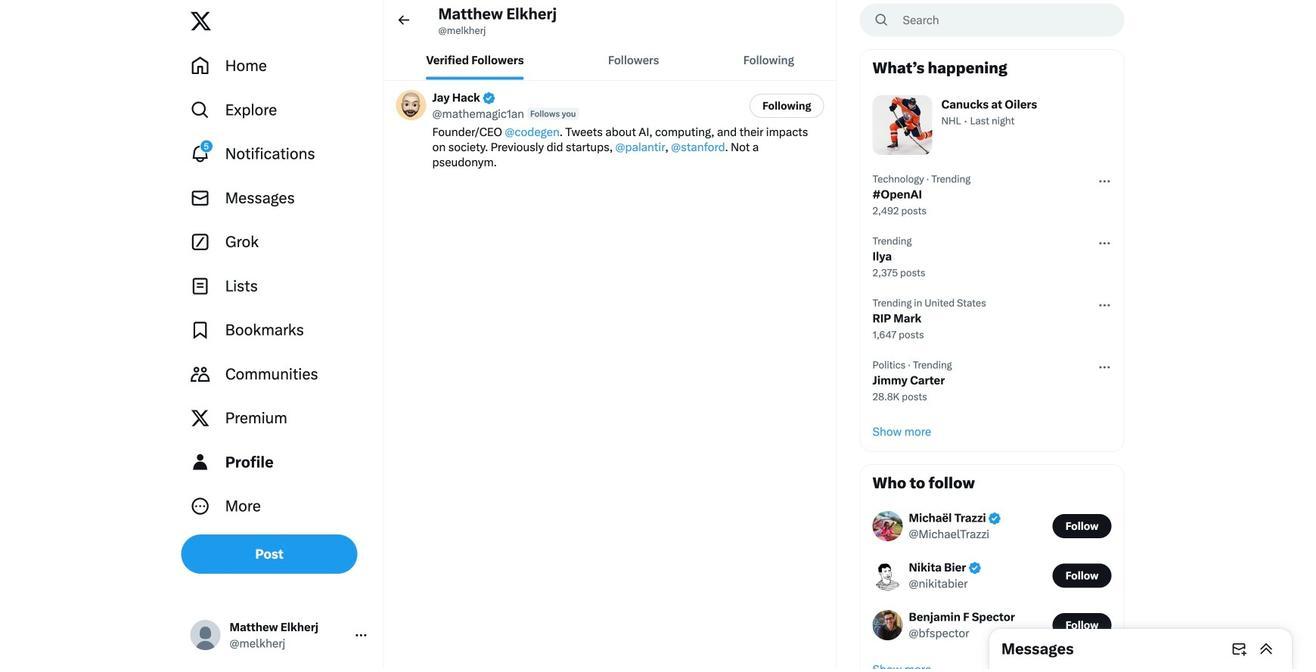 Task type: vqa. For each thing, say whether or not it's contained in the screenshot.
the middle Verified account icon
yes



Task type: describe. For each thing, give the bounding box(es) containing it.
primary navigation
[[181, 44, 377, 529]]

1 horizontal spatial verified account image
[[968, 561, 982, 576]]

who to follow section
[[861, 465, 1124, 670]]

Search query text field
[[894, 4, 1124, 36]]



Task type: locate. For each thing, give the bounding box(es) containing it.
0 horizontal spatial verified account image
[[482, 91, 496, 105]]

1 vertical spatial verified account image
[[988, 512, 1002, 526]]

verified account image inside the home timeline element
[[482, 91, 496, 105]]

Search search field
[[860, 3, 1125, 37]]

verified account image
[[482, 91, 496, 105], [988, 512, 1002, 526], [968, 561, 982, 576]]

home timeline element
[[384, 0, 836, 670]]

2 horizontal spatial verified account image
[[988, 512, 1002, 526]]

2 vertical spatial verified account image
[[968, 561, 982, 576]]

0 vertical spatial verified account image
[[482, 91, 496, 105]]

tab list
[[384, 40, 836, 80]]



